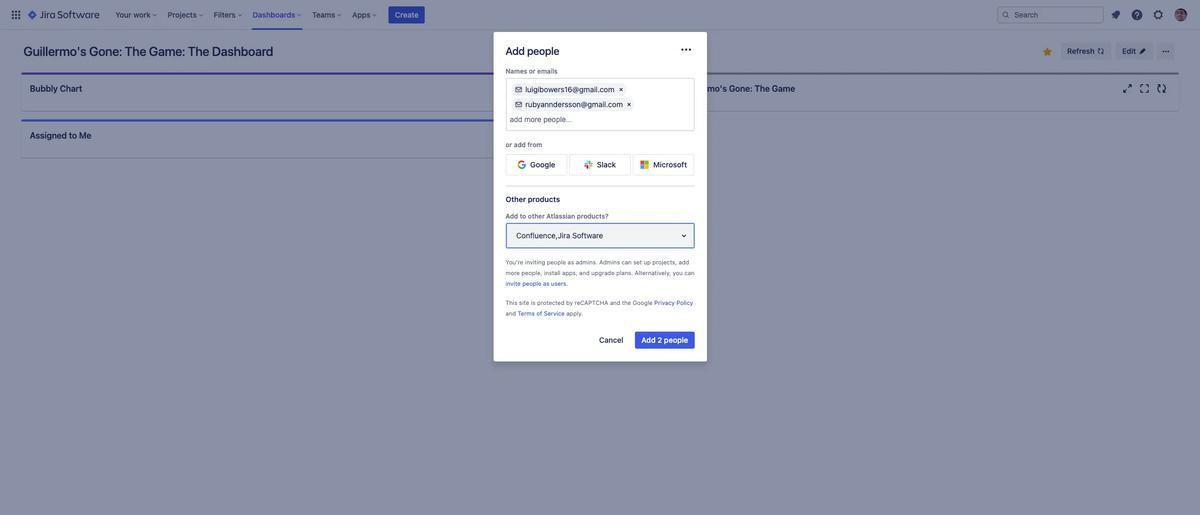 Task type: locate. For each thing, give the bounding box(es) containing it.
more
[[506, 269, 520, 276]]

other
[[506, 195, 526, 204]]

edit icon image
[[1138, 47, 1147, 55]]

0 horizontal spatial add
[[514, 141, 526, 149]]

0 horizontal spatial or
[[506, 141, 512, 149]]

the for guillermo's
[[188, 44, 209, 59]]

1 horizontal spatial to
[[520, 212, 526, 220]]

people down people, at the bottom of page
[[522, 280, 541, 287]]

add
[[506, 45, 525, 57], [506, 212, 518, 220], [641, 336, 656, 345]]

to for me
[[69, 131, 77, 140]]

up
[[644, 259, 651, 266]]

1 vertical spatial and
[[610, 299, 620, 306]]

to for other
[[520, 212, 526, 220]]

0 vertical spatial and
[[579, 269, 590, 276]]

and down 'admins.' at the left
[[579, 269, 590, 276]]

add user image
[[514, 85, 523, 94]]

refresh assigned to me image
[[572, 129, 585, 142]]

add left from
[[514, 141, 526, 149]]

star guillermo's gone: the game: the dashboard image
[[1041, 45, 1054, 58]]

chart
[[60, 84, 82, 93]]

software
[[572, 231, 603, 240]]

0 vertical spatial as
[[568, 259, 574, 266]]

and
[[579, 269, 590, 276], [610, 299, 620, 306], [506, 310, 516, 317]]

1 horizontal spatial add
[[679, 259, 689, 266]]

is
[[531, 299, 535, 306]]

2 horizontal spatial the
[[755, 84, 770, 93]]

maximize assigned to me image
[[555, 129, 568, 142]]

clear image
[[625, 100, 634, 109]]

add inside 'button'
[[641, 336, 656, 345]]

admins.
[[576, 259, 598, 266]]

service
[[544, 310, 565, 317]]

confluence , jira software
[[516, 231, 603, 240]]

dashboard
[[212, 44, 273, 59]]

create banner
[[0, 0, 1200, 30]]

more image
[[680, 43, 692, 56]]

0 vertical spatial or
[[529, 67, 536, 75]]

to
[[69, 131, 77, 140], [520, 212, 526, 220]]

0 vertical spatial can
[[622, 259, 632, 266]]

and down this
[[506, 310, 516, 317]]

add people
[[506, 45, 559, 57]]

0 horizontal spatial can
[[622, 259, 632, 266]]

or left emails
[[529, 67, 536, 75]]

products?
[[577, 212, 609, 220]]

guillermo's
[[23, 44, 86, 59], [681, 84, 727, 93]]

,
[[556, 231, 558, 240]]

0 horizontal spatial google
[[530, 160, 555, 169]]

this site is protected by recaptcha and the google privacy policy and terms of service apply.
[[506, 299, 693, 317]]

rubyanndersson@gmail.com
[[525, 100, 623, 109]]

and left the
[[610, 299, 620, 306]]

or
[[529, 67, 536, 75], [506, 141, 512, 149]]

clear image
[[617, 85, 625, 94]]

0 horizontal spatial guillermo's
[[23, 44, 86, 59]]

luigibowers16@gmail.com
[[525, 85, 614, 94]]

add
[[514, 141, 526, 149], [679, 259, 689, 266]]

1 vertical spatial as
[[543, 280, 549, 287]]

2 vertical spatial and
[[506, 310, 516, 317]]

as up apps,
[[568, 259, 574, 266]]

0 horizontal spatial to
[[69, 131, 77, 140]]

1 horizontal spatial gone:
[[729, 84, 753, 93]]

create button
[[389, 6, 425, 23]]

apply.
[[566, 310, 583, 317]]

products
[[528, 195, 560, 204]]

assigned
[[30, 131, 67, 140]]

or left from
[[506, 141, 512, 149]]

1 vertical spatial or
[[506, 141, 512, 149]]

0 horizontal spatial the
[[125, 44, 146, 59]]

maximize bubbly chart image
[[555, 82, 568, 95]]

0 vertical spatial add
[[506, 45, 525, 57]]

add down the other
[[506, 212, 518, 220]]

guillermo's up bubbly chart
[[23, 44, 86, 59]]

atlassian
[[546, 212, 575, 220]]

and inside you're inviting people as admins. admins can set up projects, add more people, install apps, and upgrade plans. alternatively, you can invite people as users.
[[579, 269, 590, 276]]

site
[[519, 299, 529, 306]]

terms
[[518, 310, 535, 317]]

1 horizontal spatial guillermo's
[[681, 84, 727, 93]]

invite
[[506, 280, 521, 287]]

1 vertical spatial to
[[520, 212, 526, 220]]

people right 2
[[664, 336, 688, 345]]

create
[[395, 10, 419, 19]]

gone:
[[89, 44, 122, 59], [729, 84, 753, 93]]

as down "install"
[[543, 280, 549, 287]]

add up names
[[506, 45, 525, 57]]

1 horizontal spatial the
[[188, 44, 209, 59]]

add left 2
[[641, 336, 656, 345]]

maximize resolution time: guillermo's gone: the game image
[[1138, 82, 1151, 95]]

1 vertical spatial add
[[679, 259, 689, 266]]

2 vertical spatial add
[[641, 336, 656, 345]]

0 vertical spatial add
[[514, 141, 526, 149]]

1 vertical spatial guillermo's
[[681, 84, 727, 93]]

0 vertical spatial guillermo's
[[23, 44, 86, 59]]

this
[[506, 299, 517, 306]]

cancel
[[599, 336, 623, 345]]

people
[[527, 45, 559, 57], [547, 259, 566, 266], [522, 280, 541, 287], [664, 336, 688, 345]]

add 2 people
[[641, 336, 688, 345]]

open image
[[677, 229, 690, 242]]

you
[[673, 269, 683, 276]]

the
[[125, 44, 146, 59], [188, 44, 209, 59], [755, 84, 770, 93]]

to left me
[[69, 131, 77, 140]]

can up plans.
[[622, 259, 632, 266]]

1 vertical spatial google
[[633, 299, 653, 306]]

guillermo's right time:
[[681, 84, 727, 93]]

by
[[566, 299, 573, 306]]

plans.
[[616, 269, 633, 276]]

0 vertical spatial google
[[530, 160, 555, 169]]

google
[[530, 160, 555, 169], [633, 299, 653, 306]]

to left other
[[520, 212, 526, 220]]

1 horizontal spatial google
[[633, 299, 653, 306]]

the left game:
[[125, 44, 146, 59]]

add up you
[[679, 259, 689, 266]]

1 horizontal spatial as
[[568, 259, 574, 266]]

add 2 people button
[[635, 332, 694, 349]]

google right the
[[633, 299, 653, 306]]

1 vertical spatial add
[[506, 212, 518, 220]]

as
[[568, 259, 574, 266], [543, 280, 549, 287]]

resolution time: guillermo's gone: the game
[[613, 84, 795, 93]]

terms of service link
[[518, 310, 565, 317]]

refresh button
[[1061, 43, 1112, 60]]

0 horizontal spatial gone:
[[89, 44, 122, 59]]

can right you
[[684, 269, 694, 276]]

1 horizontal spatial and
[[579, 269, 590, 276]]

1 horizontal spatial or
[[529, 67, 536, 75]]

protected
[[537, 299, 565, 306]]

google down from
[[530, 160, 555, 169]]

the left game
[[755, 84, 770, 93]]

jira software image
[[28, 8, 99, 21], [28, 8, 99, 21]]

assigned to me
[[30, 131, 91, 140]]

bubbly chart
[[30, 84, 82, 93]]

1 vertical spatial gone:
[[729, 84, 753, 93]]

can
[[622, 259, 632, 266], [684, 269, 694, 276]]

1 horizontal spatial can
[[684, 269, 694, 276]]

0 horizontal spatial as
[[543, 280, 549, 287]]

the right game:
[[188, 44, 209, 59]]

0 vertical spatial to
[[69, 131, 77, 140]]

confluence
[[516, 231, 556, 240]]

you're
[[506, 259, 523, 266]]



Task type: describe. For each thing, give the bounding box(es) containing it.
add to other atlassian products?
[[506, 212, 609, 220]]

refresh resolution time: guillermo's gone: the game image
[[1155, 82, 1168, 95]]

2 horizontal spatial and
[[610, 299, 620, 306]]

slack button
[[569, 154, 631, 176]]

set
[[633, 259, 642, 266]]

resolution
[[613, 84, 655, 93]]

2
[[658, 336, 662, 345]]

game
[[772, 84, 795, 93]]

projects,
[[652, 259, 677, 266]]

the
[[622, 299, 631, 306]]

microsoft
[[653, 160, 687, 169]]

apps,
[[562, 269, 578, 276]]

1 vertical spatial can
[[684, 269, 694, 276]]

the for resolution
[[755, 84, 770, 93]]

game:
[[149, 44, 185, 59]]

privacy policy link
[[654, 299, 693, 306]]

jira
[[558, 231, 570, 240]]

admins
[[599, 259, 620, 266]]

search image
[[1002, 10, 1010, 19]]

of
[[536, 310, 542, 317]]

install
[[544, 269, 560, 276]]

google inside "button"
[[530, 160, 555, 169]]

0 horizontal spatial and
[[506, 310, 516, 317]]

Names or emails text field
[[510, 115, 575, 124]]

names or emails
[[506, 67, 558, 75]]

refresh
[[1067, 46, 1095, 55]]

alternatively,
[[635, 269, 671, 276]]

microsoft button
[[633, 154, 694, 176]]

add for add to other atlassian products?
[[506, 212, 518, 220]]

refresh bubbly chart image
[[572, 82, 585, 95]]

inviting
[[525, 259, 545, 266]]

emails
[[537, 67, 558, 75]]

users.
[[551, 280, 568, 287]]

bubbly
[[30, 84, 58, 93]]

other
[[528, 212, 545, 220]]

add for add 2 people
[[641, 336, 656, 345]]

policy
[[676, 299, 693, 306]]

upgrade
[[591, 269, 615, 276]]

add inside you're inviting people as admins. admins can set up projects, add more people, install apps, and upgrade plans. alternatively, you can invite people as users.
[[679, 259, 689, 266]]

people,
[[521, 269, 542, 276]]

refresh image
[[1097, 47, 1105, 55]]

edit
[[1122, 46, 1136, 55]]

cancel button
[[593, 332, 630, 349]]

google inside this site is protected by recaptcha and the google privacy policy and terms of service apply.
[[633, 299, 653, 306]]

people inside 'button'
[[664, 336, 688, 345]]

add user image
[[514, 100, 523, 109]]

people up emails
[[527, 45, 559, 57]]

Search field
[[997, 6, 1104, 23]]

you're inviting people as admins. admins can set up projects, add more people, install apps, and upgrade plans. alternatively, you can invite people as users.
[[506, 259, 694, 287]]

recaptcha
[[575, 299, 608, 306]]

time:
[[657, 84, 679, 93]]

0 vertical spatial gone:
[[89, 44, 122, 59]]

people up "install"
[[547, 259, 566, 266]]

primary element
[[6, 0, 997, 30]]

slack
[[597, 160, 616, 169]]

me
[[79, 131, 91, 140]]

other products
[[506, 195, 560, 204]]

add for add people
[[506, 45, 525, 57]]

privacy
[[654, 299, 675, 306]]

from
[[527, 141, 542, 149]]

names
[[506, 67, 527, 75]]

google button
[[506, 154, 567, 176]]

or add from
[[506, 141, 542, 149]]

guillermo's gone: the game: the dashboard
[[23, 44, 273, 59]]

invite people as users. link
[[506, 280, 568, 287]]

edit link
[[1116, 43, 1153, 60]]



Task type: vqa. For each thing, say whether or not it's contained in the screenshot.
Project related to Issue Assigned (System)
no



